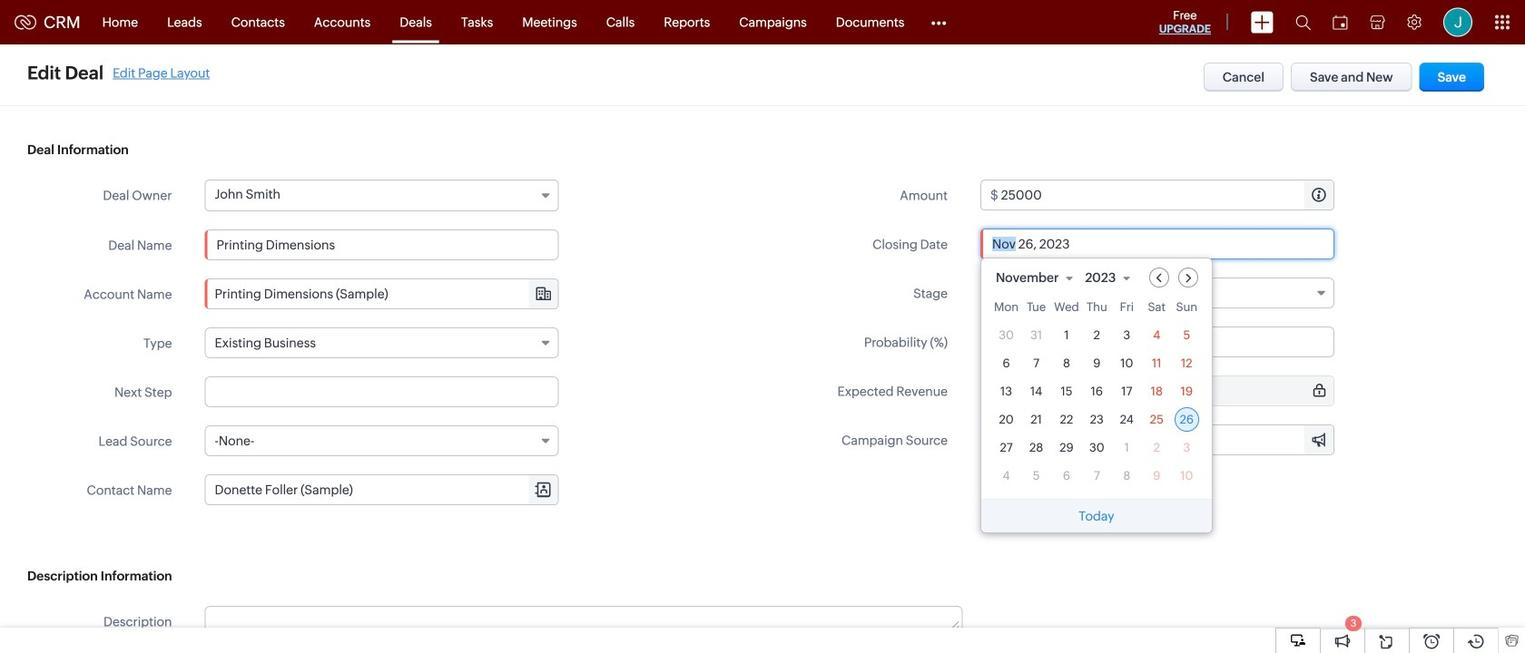 Task type: locate. For each thing, give the bounding box(es) containing it.
logo image
[[15, 15, 36, 30]]

saturday column header
[[1145, 301, 1170, 320]]

2 row from the top
[[995, 323, 1200, 348]]

wednesday column header
[[1055, 301, 1080, 320]]

search image
[[1296, 15, 1312, 30]]

7 row from the top
[[995, 464, 1200, 489]]

None text field
[[1002, 181, 1334, 210], [981, 327, 1335, 358], [205, 377, 559, 408], [1002, 377, 1334, 406], [1002, 181, 1334, 210], [981, 327, 1335, 358], [205, 377, 559, 408], [1002, 377, 1334, 406]]

thursday column header
[[1085, 301, 1110, 320]]

None field
[[996, 268, 1082, 288], [1085, 268, 1139, 288], [981, 278, 1335, 309], [206, 280, 558, 309], [205, 328, 559, 359], [205, 426, 559, 457], [206, 476, 558, 505], [996, 268, 1082, 288], [1085, 268, 1139, 288], [981, 278, 1335, 309], [206, 280, 558, 309], [205, 328, 559, 359], [205, 426, 559, 457], [206, 476, 558, 505]]

3 row from the top
[[995, 352, 1200, 376]]

row
[[995, 301, 1200, 320], [995, 323, 1200, 348], [995, 352, 1200, 376], [995, 380, 1200, 404], [995, 408, 1200, 432], [995, 436, 1200, 461], [995, 464, 1200, 489]]

grid
[[982, 297, 1212, 500]]

MMM D, YYYY text field
[[981, 229, 1335, 260]]

Other Modules field
[[920, 8, 959, 37]]

None text field
[[205, 230, 559, 261], [206, 608, 963, 637], [205, 230, 559, 261], [206, 608, 963, 637]]

create menu element
[[1241, 0, 1285, 44]]



Task type: describe. For each thing, give the bounding box(es) containing it.
tuesday column header
[[1025, 301, 1049, 320]]

profile element
[[1433, 0, 1484, 44]]

4 row from the top
[[995, 380, 1200, 404]]

create menu image
[[1252, 11, 1274, 33]]

profile image
[[1444, 8, 1473, 37]]

6 row from the top
[[995, 436, 1200, 461]]

search element
[[1285, 0, 1323, 45]]

calendar image
[[1333, 15, 1349, 30]]

sunday column header
[[1175, 301, 1200, 320]]

1 row from the top
[[995, 301, 1200, 320]]

friday column header
[[1115, 301, 1140, 320]]

monday column header
[[995, 301, 1019, 320]]

5 row from the top
[[995, 408, 1200, 432]]



